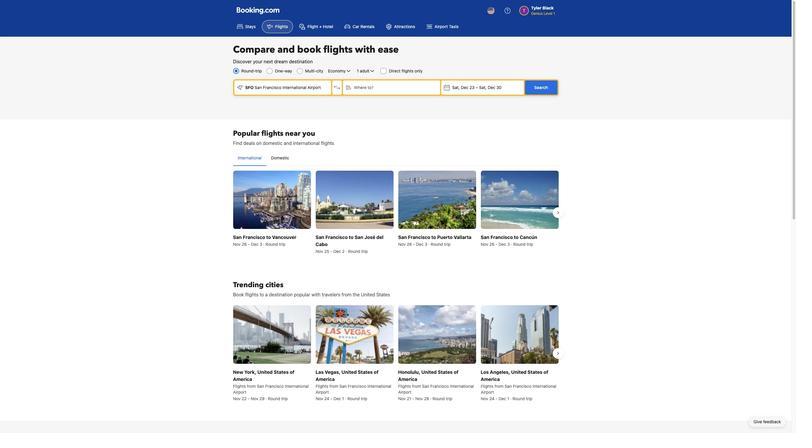 Task type: vqa. For each thing, say whether or not it's contained in the screenshot.
28 checkbox
no



Task type: locate. For each thing, give the bounding box(es) containing it.
airport down las
[[316, 390, 329, 395]]

2 region from the top
[[229, 303, 564, 405]]

1 horizontal spatial 24
[[490, 397, 495, 402]]

0 vertical spatial and
[[278, 43, 295, 56]]

las vegas, united states of america flights from san francisco international airport nov 24 - dec 1 · round trip
[[316, 370, 392, 402]]

- inside los angeles, united states of america flights from san francisco international airport nov 24 - dec 1 · round trip
[[496, 397, 498, 402]]

24 for los angeles, united states of america
[[490, 397, 495, 402]]

region
[[229, 169, 564, 257], [229, 303, 564, 405]]

vancouver
[[272, 235, 297, 240]]

united right the
[[361, 292, 375, 298]]

3 of from the left
[[454, 370, 459, 375]]

0 vertical spatial with
[[355, 43, 376, 56]]

international inside button
[[238, 156, 262, 161]]

nov
[[233, 242, 241, 247], [399, 242, 406, 247], [481, 242, 489, 247], [316, 249, 324, 254], [233, 397, 241, 402], [251, 397, 259, 402], [316, 397, 324, 402], [399, 397, 406, 402], [416, 397, 423, 402], [481, 397, 489, 402]]

3 3 from the left
[[508, 242, 510, 247]]

to inside san francisco to san josé del cabo nov 25 - dec 2 · round trip
[[349, 235, 354, 240]]

airport up 21
[[399, 390, 412, 395]]

multi-city
[[305, 68, 324, 73]]

–
[[476, 85, 479, 90]]

cabo
[[316, 242, 328, 247]]

1 3 from the left
[[260, 242, 262, 247]]

united for los angeles, united states of america
[[512, 370, 527, 375]]

and inside the popular flights near you find deals on domestic and international flights
[[284, 141, 292, 146]]

1 inside tyler black genius level 1
[[554, 11, 556, 16]]

round
[[266, 242, 278, 247], [431, 242, 443, 247], [514, 242, 526, 247], [348, 249, 361, 254], [268, 397, 280, 402], [348, 397, 360, 402], [433, 397, 445, 402], [513, 397, 525, 402]]

24 inside los angeles, united states of america flights from san francisco international airport nov 24 - dec 1 · round trip
[[490, 397, 495, 402]]

sat, left 23
[[453, 85, 460, 90]]

24 down the vegas,
[[325, 397, 330, 402]]

destination up "multi-"
[[289, 59, 313, 64]]

to inside san francisco to cancún nov 26 - dec 3 · round trip
[[515, 235, 519, 240]]

united right angeles,
[[512, 370, 527, 375]]

trending cities book flights to a destination popular with travelers from the united states
[[233, 281, 390, 298]]

america down honolulu,
[[399, 377, 418, 382]]

0 horizontal spatial 3
[[260, 242, 262, 247]]

united
[[361, 292, 375, 298], [258, 370, 273, 375], [342, 370, 357, 375], [422, 370, 437, 375], [512, 370, 527, 375]]

2 of from the left
[[374, 370, 379, 375]]

san
[[255, 85, 262, 90], [233, 235, 242, 240], [316, 235, 325, 240], [355, 235, 364, 240], [399, 235, 407, 240], [481, 235, 490, 240], [257, 384, 264, 389], [340, 384, 347, 389], [422, 384, 430, 389], [505, 384, 512, 389]]

and down near on the left top
[[284, 141, 292, 146]]

1 horizontal spatial 26
[[407, 242, 412, 247]]

level
[[544, 11, 553, 16]]

from for las vegas, united states of america
[[330, 384, 339, 389]]

america for las
[[316, 377, 335, 382]]

· inside san francisco to vancouver nov 26 - dec 3 · round trip
[[264, 242, 265, 247]]

united inside the new york, united states of america flights from san francisco international airport nov 22 - nov 29 · round trip
[[258, 370, 273, 375]]

26 inside san francisco to cancún nov 26 - dec 3 · round trip
[[490, 242, 495, 247]]

4 america from the left
[[481, 377, 500, 382]]

3 inside san francisco to vancouver nov 26 - dec 3 · round trip
[[260, 242, 262, 247]]

dec inside san francisco to vancouver nov 26 - dec 3 · round trip
[[251, 242, 259, 247]]

san inside las vegas, united states of america flights from san francisco international airport nov 24 - dec 1 · round trip
[[340, 384, 347, 389]]

· inside the new york, united states of america flights from san francisco international airport nov 22 - nov 29 · round trip
[[266, 397, 267, 402]]

1
[[554, 11, 556, 16], [357, 68, 359, 73], [343, 397, 344, 402], [508, 397, 510, 402]]

san inside "honolulu, united states of america flights from san francisco international airport nov 21 - nov 28 · round trip"
[[422, 384, 430, 389]]

america
[[233, 377, 252, 382], [316, 377, 335, 382], [399, 377, 418, 382], [481, 377, 500, 382]]

0 horizontal spatial with
[[312, 292, 321, 298]]

0 horizontal spatial 24
[[325, 397, 330, 402]]

flights
[[275, 24, 288, 29], [233, 384, 246, 389], [316, 384, 329, 389], [399, 384, 411, 389], [481, 384, 494, 389]]

·
[[264, 242, 265, 247], [429, 242, 430, 247], [512, 242, 513, 247], [346, 249, 347, 254], [266, 397, 267, 402], [346, 397, 347, 402], [431, 397, 432, 402], [511, 397, 512, 402]]

from inside los angeles, united states of america flights from san francisco international airport nov 24 - dec 1 · round trip
[[495, 384, 504, 389]]

popular flights near you find deals on domestic and international flights
[[233, 129, 334, 146]]

1 26 from the left
[[242, 242, 247, 247]]

0 horizontal spatial sat,
[[453, 85, 460, 90]]

nov inside las vegas, united states of america flights from san francisco international airport nov 24 - dec 1 · round trip
[[316, 397, 324, 402]]

search button
[[525, 81, 558, 95]]

2 horizontal spatial 3
[[508, 242, 510, 247]]

1 horizontal spatial with
[[355, 43, 376, 56]]

flights
[[324, 43, 353, 56], [402, 68, 414, 73], [262, 129, 284, 139], [321, 141, 334, 146], [245, 292, 259, 298]]

united for new york, united states of america
[[258, 370, 273, 375]]

3 26 from the left
[[490, 242, 495, 247]]

of inside the new york, united states of america flights from san francisco international airport nov 22 - nov 29 · round trip
[[290, 370, 295, 375]]

2 horizontal spatial 26
[[490, 242, 495, 247]]

round inside las vegas, united states of america flights from san francisco international airport nov 24 - dec 1 · round trip
[[348, 397, 360, 402]]

22
[[242, 397, 247, 402]]

america down los
[[481, 377, 500, 382]]

1 of from the left
[[290, 370, 295, 375]]

to
[[267, 235, 271, 240], [349, 235, 354, 240], [432, 235, 437, 240], [515, 235, 519, 240], [260, 292, 264, 298]]

las
[[316, 370, 324, 375]]

to left the cancún
[[515, 235, 519, 240]]

from left the
[[342, 292, 352, 298]]

1 vertical spatial and
[[284, 141, 292, 146]]

0 vertical spatial region
[[229, 169, 564, 257]]

1 america from the left
[[233, 377, 252, 382]]

san inside san francisco to puerto vallarta nov 26 - dec 3 · round trip
[[399, 235, 407, 240]]

to left the puerto
[[432, 235, 437, 240]]

flights up economy
[[324, 43, 353, 56]]

america inside the new york, united states of america flights from san francisco international airport nov 22 - nov 29 · round trip
[[233, 377, 252, 382]]

from down honolulu,
[[412, 384, 421, 389]]

3 america from the left
[[399, 377, 418, 382]]

san francisco to cancún image
[[481, 171, 559, 229]]

from down angeles,
[[495, 384, 504, 389]]

2 america from the left
[[316, 377, 335, 382]]

francisco inside san francisco to san josé del cabo nov 25 - dec 2 · round trip
[[326, 235, 348, 240]]

francisco inside las vegas, united states of america flights from san francisco international airport nov 24 - dec 1 · round trip
[[348, 384, 367, 389]]

states inside the new york, united states of america flights from san francisco international airport nov 22 - nov 29 · round trip
[[274, 370, 289, 375]]

flights right international on the left of page
[[321, 141, 334, 146]]

round inside san francisco to vancouver nov 26 - dec 3 · round trip
[[266, 242, 278, 247]]

1 vertical spatial destination
[[269, 292, 293, 298]]

airport down los
[[481, 390, 494, 395]]

united right the vegas,
[[342, 370, 357, 375]]

0 horizontal spatial 26
[[242, 242, 247, 247]]

america for new
[[233, 377, 252, 382]]

3
[[260, 242, 262, 247], [425, 242, 428, 247], [508, 242, 510, 247]]

+
[[320, 24, 322, 29]]

dec inside las vegas, united states of america flights from san francisco international airport nov 24 - dec 1 · round trip
[[334, 397, 341, 402]]

compare
[[233, 43, 275, 56]]

-
[[248, 242, 250, 247], [413, 242, 415, 247], [496, 242, 498, 247], [331, 249, 333, 254], [248, 397, 250, 402], [331, 397, 333, 402], [413, 397, 415, 402], [496, 397, 498, 402]]

airport inside 'link'
[[435, 24, 448, 29]]

trip
[[256, 68, 262, 73], [279, 242, 286, 247], [445, 242, 451, 247], [527, 242, 534, 247], [362, 249, 368, 254], [282, 397, 288, 402], [361, 397, 368, 402], [446, 397, 453, 402], [527, 397, 533, 402]]

los
[[481, 370, 489, 375]]

- inside "honolulu, united states of america flights from san francisco international airport nov 21 - nov 28 · round trip"
[[413, 397, 415, 402]]

round inside "honolulu, united states of america flights from san francisco international airport nov 21 - nov 28 · round trip"
[[433, 397, 445, 402]]

san inside the new york, united states of america flights from san francisco international airport nov 22 - nov 29 · round trip
[[257, 384, 264, 389]]

1 vertical spatial with
[[312, 292, 321, 298]]

24
[[325, 397, 330, 402], [490, 397, 495, 402]]

discover
[[233, 59, 252, 64]]

round inside san francisco to san josé del cabo nov 25 - dec 2 · round trip
[[348, 249, 361, 254]]

san francisco to san josé del cabo image
[[316, 171, 394, 229]]

1 region from the top
[[229, 169, 564, 257]]

america down new
[[233, 377, 252, 382]]

- inside the new york, united states of america flights from san francisco international airport nov 22 - nov 29 · round trip
[[248, 397, 250, 402]]

sfo san francisco international airport
[[245, 85, 321, 90]]

dec inside san francisco to san josé del cabo nov 25 - dec 2 · round trip
[[334, 249, 341, 254]]

to left a
[[260, 292, 264, 298]]

america inside las vegas, united states of america flights from san francisco international airport nov 24 - dec 1 · round trip
[[316, 377, 335, 382]]

from inside the new york, united states of america flights from san francisco international airport nov 22 - nov 29 · round trip
[[247, 384, 256, 389]]

21
[[407, 397, 412, 402]]

to for cancún
[[515, 235, 519, 240]]

with up the adult
[[355, 43, 376, 56]]

san francisco to puerto vallarta image
[[399, 171, 477, 229]]

1 24 from the left
[[325, 397, 330, 402]]

nov inside los angeles, united states of america flights from san francisco international airport nov 24 - dec 1 · round trip
[[481, 397, 489, 402]]

america inside los angeles, united states of america flights from san francisco international airport nov 24 - dec 1 · round trip
[[481, 377, 500, 382]]

destination
[[289, 59, 313, 64], [269, 292, 293, 298]]

compare and book flights with ease discover your next dream destination
[[233, 43, 399, 64]]

san francisco to puerto vallarta nov 26 - dec 3 · round trip
[[399, 235, 472, 247]]

1 horizontal spatial sat,
[[480, 85, 487, 90]]

and
[[278, 43, 295, 56], [284, 141, 292, 146]]

next
[[264, 59, 273, 64]]

from for new york, united states of america
[[247, 384, 256, 389]]

23
[[470, 85, 475, 90]]

30
[[497, 85, 502, 90]]

francisco
[[263, 85, 282, 90], [243, 235, 265, 240], [326, 235, 348, 240], [408, 235, 431, 240], [491, 235, 513, 240], [266, 384, 284, 389], [348, 384, 367, 389], [431, 384, 449, 389], [513, 384, 532, 389]]

car rentals link
[[340, 20, 380, 33]]

· inside san francisco to puerto vallarta nov 26 - dec 3 · round trip
[[429, 242, 430, 247]]

3 for san francisco to vancouver
[[260, 242, 262, 247]]

- inside san francisco to cancún nov 26 - dec 3 · round trip
[[496, 242, 498, 247]]

2 26 from the left
[[407, 242, 412, 247]]

from down york,
[[247, 384, 256, 389]]

flights for los angeles, united states of america
[[481, 384, 494, 389]]

united right york,
[[258, 370, 273, 375]]

region containing san francisco to vancouver
[[229, 169, 564, 257]]

las vegas, united states of america image
[[316, 306, 394, 364]]

trip inside san francisco to cancún nov 26 - dec 3 · round trip
[[527, 242, 534, 247]]

airport down the multi-city at left
[[308, 85, 321, 90]]

states inside las vegas, united states of america flights from san francisco international airport nov 24 - dec 1 · round trip
[[358, 370, 373, 375]]

travelers
[[322, 292, 341, 298]]

from inside trending cities book flights to a destination popular with travelers from the united states
[[342, 292, 352, 298]]

4 of from the left
[[544, 370, 549, 375]]

new york, united states of america flights from san francisco international airport nov 22 - nov 29 · round trip
[[233, 370, 309, 402]]

airport up "22"
[[233, 390, 247, 395]]

24 down angeles,
[[490, 397, 495, 402]]

tab list
[[233, 150, 559, 166]]

your
[[253, 59, 263, 64]]

with right popular on the left bottom
[[312, 292, 321, 298]]

0 vertical spatial destination
[[289, 59, 313, 64]]

dec
[[461, 85, 469, 90], [488, 85, 496, 90], [251, 242, 259, 247], [416, 242, 424, 247], [499, 242, 507, 247], [334, 249, 341, 254], [334, 397, 341, 402], [499, 397, 507, 402]]

- inside san francisco to vancouver nov 26 - dec 3 · round trip
[[248, 242, 250, 247]]

united inside las vegas, united states of america flights from san francisco international airport nov 24 - dec 1 · round trip
[[342, 370, 357, 375]]

sat, dec 23 – sat, dec 30
[[453, 85, 502, 90]]

united inside los angeles, united states of america flights from san francisco international airport nov 24 - dec 1 · round trip
[[512, 370, 527, 375]]

nov inside san francisco to san josé del cabo nov 25 - dec 2 · round trip
[[316, 249, 324, 254]]

america down las
[[316, 377, 335, 382]]

destination down cities
[[269, 292, 293, 298]]

san francisco to vancouver nov 26 - dec 3 · round trip
[[233, 235, 297, 247]]

from inside las vegas, united states of america flights from san francisco international airport nov 24 - dec 1 · round trip
[[330, 384, 339, 389]]

nov inside san francisco to puerto vallarta nov 26 - dec 3 · round trip
[[399, 242, 406, 247]]

of inside las vegas, united states of america flights from san francisco international airport nov 24 - dec 1 · round trip
[[374, 370, 379, 375]]

flights inside las vegas, united states of america flights from san francisco international airport nov 24 - dec 1 · round trip
[[316, 384, 329, 389]]

1 vertical spatial region
[[229, 303, 564, 405]]

international
[[293, 141, 320, 146]]

of
[[290, 370, 295, 375], [374, 370, 379, 375], [454, 370, 459, 375], [544, 370, 549, 375]]

give feedback
[[754, 420, 782, 425]]

states inside los angeles, united states of america flights from san francisco international airport nov 24 - dec 1 · round trip
[[528, 370, 543, 375]]

2 3 from the left
[[425, 242, 428, 247]]

26 for san francisco to vancouver
[[242, 242, 247, 247]]

attractions
[[395, 24, 416, 29]]

united right honolulu,
[[422, 370, 437, 375]]

airport inside las vegas, united states of america flights from san francisco international airport nov 24 - dec 1 · round trip
[[316, 390, 329, 395]]

trending
[[233, 281, 264, 290]]

where
[[354, 85, 367, 90]]

26 inside san francisco to vancouver nov 26 - dec 3 · round trip
[[242, 242, 247, 247]]

flights link
[[262, 20, 293, 33]]

international
[[283, 85, 307, 90], [238, 156, 262, 161], [285, 384, 309, 389], [368, 384, 392, 389], [450, 384, 474, 389], [533, 384, 557, 389]]

on
[[256, 141, 262, 146]]

cancún
[[520, 235, 538, 240]]

and up "dream"
[[278, 43, 295, 56]]

flight + hotel link
[[294, 20, 338, 33]]

trip inside san francisco to puerto vallarta nov 26 - dec 3 · round trip
[[445, 242, 451, 247]]

3 for san francisco to cancún
[[508, 242, 510, 247]]

to inside san francisco to puerto vallarta nov 26 - dec 3 · round trip
[[432, 235, 437, 240]]

attractions link
[[381, 20, 421, 33]]

with
[[355, 43, 376, 56], [312, 292, 321, 298]]

sat, right –
[[480, 85, 487, 90]]

and inside compare and book flights with ease discover your next dream destination
[[278, 43, 295, 56]]

to left vancouver on the bottom of page
[[267, 235, 271, 240]]

2 24 from the left
[[490, 397, 495, 402]]

book
[[233, 292, 244, 298]]

flights down trending
[[245, 292, 259, 298]]

flights inside los angeles, united states of america flights from san francisco international airport nov 24 - dec 1 · round trip
[[481, 384, 494, 389]]

trip inside san francisco to san josé del cabo nov 25 - dec 2 · round trip
[[362, 249, 368, 254]]

to inside san francisco to vancouver nov 26 - dec 3 · round trip
[[267, 235, 271, 240]]

international inside las vegas, united states of america flights from san francisco international airport nov 24 - dec 1 · round trip
[[368, 384, 392, 389]]

international inside "honolulu, united states of america flights from san francisco international airport nov 21 - nov 28 · round trip"
[[450, 384, 474, 389]]

domestic
[[271, 156, 289, 161]]

from down the vegas,
[[330, 384, 339, 389]]

san francisco to san josé del cabo nov 25 - dec 2 · round trip
[[316, 235, 384, 254]]

domestic button
[[267, 150, 294, 166]]

the
[[353, 292, 360, 298]]

francisco inside los angeles, united states of america flights from san francisco international airport nov 24 - dec 1 · round trip
[[513, 384, 532, 389]]

to left josé in the left of the page
[[349, 235, 354, 240]]

round inside san francisco to cancún nov 26 - dec 3 · round trip
[[514, 242, 526, 247]]

of inside los angeles, united states of america flights from san francisco international airport nov 24 - dec 1 · round trip
[[544, 370, 549, 375]]

airport left taxis
[[435, 24, 448, 29]]

flights inside trending cities book flights to a destination popular with travelers from the united states
[[245, 292, 259, 298]]

1 horizontal spatial 3
[[425, 242, 428, 247]]

flights inside the new york, united states of america flights from san francisco international airport nov 22 - nov 29 · round trip
[[233, 384, 246, 389]]

airport taxis link
[[422, 20, 464, 33]]

24 for las vegas, united states of america
[[325, 397, 330, 402]]

region containing new york, united states of america
[[229, 303, 564, 405]]

26
[[242, 242, 247, 247], [407, 242, 412, 247], [490, 242, 495, 247]]

booking.com logo image
[[237, 7, 280, 14], [237, 7, 280, 14]]



Task type: describe. For each thing, give the bounding box(es) containing it.
black
[[543, 5, 554, 10]]

dec inside los angeles, united states of america flights from san francisco international airport nov 24 - dec 1 · round trip
[[499, 397, 507, 402]]

28
[[424, 397, 430, 402]]

of for los angeles, united states of america
[[544, 370, 549, 375]]

trip inside las vegas, united states of america flights from san francisco international airport nov 24 - dec 1 · round trip
[[361, 397, 368, 402]]

honolulu,
[[399, 370, 421, 375]]

united for las vegas, united states of america
[[342, 370, 357, 375]]

international button
[[233, 150, 267, 166]]

vegas,
[[325, 370, 341, 375]]

san inside san francisco to vancouver nov 26 - dec 3 · round trip
[[233, 235, 242, 240]]

car
[[353, 24, 360, 29]]

del
[[377, 235, 384, 240]]

francisco inside san francisco to cancún nov 26 - dec 3 · round trip
[[491, 235, 513, 240]]

feedback
[[764, 420, 782, 425]]

round inside san francisco to puerto vallarta nov 26 - dec 3 · round trip
[[431, 242, 443, 247]]

round-trip
[[242, 68, 262, 73]]

sfo
[[245, 85, 254, 90]]

- inside san francisco to san josé del cabo nov 25 - dec 2 · round trip
[[331, 249, 333, 254]]

find
[[233, 141, 242, 146]]

car rentals
[[353, 24, 375, 29]]

international inside the new york, united states of america flights from san francisco international airport nov 22 - nov 29 · round trip
[[285, 384, 309, 389]]

josé
[[365, 235, 376, 240]]

francisco inside the new york, united states of america flights from san francisco international airport nov 22 - nov 29 · round trip
[[266, 384, 284, 389]]

tab list containing international
[[233, 150, 559, 166]]

1 sat, from the left
[[453, 85, 460, 90]]

26 inside san francisco to puerto vallarta nov 26 - dec 3 · round trip
[[407, 242, 412, 247]]

· inside las vegas, united states of america flights from san francisco international airport nov 24 - dec 1 · round trip
[[346, 397, 347, 402]]

trip inside the new york, united states of america flights from san francisco international airport nov 22 - nov 29 · round trip
[[282, 397, 288, 402]]

francisco inside san francisco to puerto vallarta nov 26 - dec 3 · round trip
[[408, 235, 431, 240]]

round-
[[242, 68, 256, 73]]

taxis
[[449, 24, 459, 29]]

where to? button
[[343, 81, 441, 95]]

1 inside 1 adult dropdown button
[[357, 68, 359, 73]]

flight
[[308, 24, 318, 29]]

dec inside san francisco to puerto vallarta nov 26 - dec 3 · round trip
[[416, 242, 424, 247]]

near
[[285, 129, 301, 139]]

1 inside las vegas, united states of america flights from san francisco international airport nov 24 - dec 1 · round trip
[[343, 397, 344, 402]]

san francisco to vancouver image
[[233, 171, 311, 229]]

dec inside san francisco to cancún nov 26 - dec 3 · round trip
[[499, 242, 507, 247]]

stays link
[[232, 20, 261, 33]]

trip inside los angeles, united states of america flights from san francisco international airport nov 24 - dec 1 · round trip
[[527, 397, 533, 402]]

where to?
[[354, 85, 374, 90]]

25
[[325, 249, 330, 254]]

adult
[[360, 68, 370, 73]]

· inside san francisco to cancún nov 26 - dec 3 · round trip
[[512, 242, 513, 247]]

states for los angeles, united states of america
[[528, 370, 543, 375]]

2 sat, from the left
[[480, 85, 487, 90]]

flights up domestic
[[262, 129, 284, 139]]

puerto
[[438, 235, 453, 240]]

- inside las vegas, united states of america flights from san francisco international airport nov 24 - dec 1 · round trip
[[331, 397, 333, 402]]

airport taxis
[[435, 24, 459, 29]]

destination inside trending cities book flights to a destination popular with travelers from the united states
[[269, 292, 293, 298]]

from inside "honolulu, united states of america flights from san francisco international airport nov 21 - nov 28 · round trip"
[[412, 384, 421, 389]]

economy
[[328, 68, 346, 73]]

america for los
[[481, 377, 500, 382]]

genius
[[532, 11, 543, 16]]

multi-
[[305, 68, 317, 73]]

rentals
[[361, 24, 375, 29]]

trip inside san francisco to vancouver nov 26 - dec 3 · round trip
[[279, 242, 286, 247]]

sat, dec 23 – sat, dec 30 button
[[442, 81, 524, 95]]

flights for las vegas, united states of america
[[316, 384, 329, 389]]

· inside san francisco to san josé del cabo nov 25 - dec 2 · round trip
[[346, 249, 347, 254]]

flights inside compare and book flights with ease discover your next dream destination
[[324, 43, 353, 56]]

honolulu, united states of america flights from san francisco international airport nov 21 - nov 28 · round trip
[[399, 370, 474, 402]]

nov inside san francisco to cancún nov 26 - dec 3 · round trip
[[481, 242, 489, 247]]

to for vancouver
[[267, 235, 271, 240]]

1 adult button
[[357, 68, 376, 75]]

airport inside the new york, united states of america flights from san francisco international airport nov 22 - nov 29 · round trip
[[233, 390, 247, 395]]

popular
[[233, 129, 260, 139]]

tyler
[[532, 5, 542, 10]]

way
[[285, 68, 292, 73]]

ease
[[378, 43, 399, 56]]

round inside the new york, united states of america flights from san francisco international airport nov 22 - nov 29 · round trip
[[268, 397, 280, 402]]

26 for san francisco to cancún
[[490, 242, 495, 247]]

cities
[[266, 281, 284, 290]]

francisco inside "honolulu, united states of america flights from san francisco international airport nov 21 - nov 28 · round trip"
[[431, 384, 449, 389]]

· inside "honolulu, united states of america flights from san francisco international airport nov 21 - nov 28 · round trip"
[[431, 397, 432, 402]]

hotel
[[323, 24, 333, 29]]

los angeles, united states of america image
[[481, 306, 559, 364]]

from for los angeles, united states of america
[[495, 384, 504, 389]]

united inside "honolulu, united states of america flights from san francisco international airport nov 21 - nov 28 · round trip"
[[422, 370, 437, 375]]

direct
[[389, 68, 401, 73]]

vallarta
[[454, 235, 472, 240]]

3 inside san francisco to puerto vallarta nov 26 - dec 3 · round trip
[[425, 242, 428, 247]]

york,
[[245, 370, 257, 375]]

to for puerto
[[432, 235, 437, 240]]

give
[[754, 420, 763, 425]]

1 adult
[[357, 68, 370, 73]]

tyler black genius level 1
[[532, 5, 556, 16]]

of for new york, united states of america
[[290, 370, 295, 375]]

states inside trending cities book flights to a destination popular with travelers from the united states
[[377, 292, 390, 298]]

one-
[[275, 68, 285, 73]]

san inside los angeles, united states of america flights from san francisco international airport nov 24 - dec 1 · round trip
[[505, 384, 512, 389]]

only
[[415, 68, 423, 73]]

francisco inside san francisco to vancouver nov 26 - dec 3 · round trip
[[243, 235, 265, 240]]

flight + hotel
[[308, 24, 333, 29]]

2
[[342, 249, 345, 254]]

flights inside "honolulu, united states of america flights from san francisco international airport nov 21 - nov 28 · round trip"
[[399, 384, 411, 389]]

states for new york, united states of america
[[274, 370, 289, 375]]

flights for new york, united states of america
[[233, 384, 246, 389]]

states for las vegas, united states of america
[[358, 370, 373, 375]]

of inside "honolulu, united states of america flights from san francisco international airport nov 21 - nov 28 · round trip"
[[454, 370, 459, 375]]

give feedback button
[[750, 417, 787, 428]]

san francisco to cancún nov 26 - dec 3 · round trip
[[481, 235, 538, 247]]

dream
[[274, 59, 288, 64]]

america inside "honolulu, united states of america flights from san francisco international airport nov 21 - nov 28 · round trip"
[[399, 377, 418, 382]]

of for las vegas, united states of america
[[374, 370, 379, 375]]

search
[[535, 85, 549, 90]]

popular
[[294, 292, 311, 298]]

with inside compare and book flights with ease discover your next dream destination
[[355, 43, 376, 56]]

round inside los angeles, united states of america flights from san francisco international airport nov 24 - dec 1 · round trip
[[513, 397, 525, 402]]

airport inside "honolulu, united states of america flights from san francisco international airport nov 21 - nov 28 · round trip"
[[399, 390, 412, 395]]

angeles,
[[490, 370, 511, 375]]

united inside trending cities book flights to a destination popular with travelers from the united states
[[361, 292, 375, 298]]

honolulu, united states of america image
[[399, 306, 477, 364]]

1 inside los angeles, united states of america flights from san francisco international airport nov 24 - dec 1 · round trip
[[508, 397, 510, 402]]

one-way
[[275, 68, 292, 73]]

airport inside los angeles, united states of america flights from san francisco international airport nov 24 - dec 1 · round trip
[[481, 390, 494, 395]]

- inside san francisco to puerto vallarta nov 26 - dec 3 · round trip
[[413, 242, 415, 247]]

book
[[298, 43, 321, 56]]

san inside san francisco to cancún nov 26 - dec 3 · round trip
[[481, 235, 490, 240]]

international inside los angeles, united states of america flights from san francisco international airport nov 24 - dec 1 · round trip
[[533, 384, 557, 389]]

with inside trending cities book flights to a destination popular with travelers from the united states
[[312, 292, 321, 298]]

to for san
[[349, 235, 354, 240]]

nov inside san francisco to vancouver nov 26 - dec 3 · round trip
[[233, 242, 241, 247]]

you
[[303, 129, 316, 139]]

to inside trending cities book flights to a destination popular with travelers from the united states
[[260, 292, 264, 298]]

· inside los angeles, united states of america flights from san francisco international airport nov 24 - dec 1 · round trip
[[511, 397, 512, 402]]

states inside "honolulu, united states of america flights from san francisco international airport nov 21 - nov 28 · round trip"
[[438, 370, 453, 375]]

city
[[317, 68, 324, 73]]

new york, united states of america image
[[233, 306, 311, 364]]

destination inside compare and book flights with ease discover your next dream destination
[[289, 59, 313, 64]]

direct flights only
[[389, 68, 423, 73]]

flights left only
[[402, 68, 414, 73]]

a
[[266, 292, 268, 298]]

stays
[[245, 24, 256, 29]]

los angeles, united states of america flights from san francisco international airport nov 24 - dec 1 · round trip
[[481, 370, 557, 402]]

deals
[[244, 141, 255, 146]]

domestic
[[263, 141, 283, 146]]

trip inside "honolulu, united states of america flights from san francisco international airport nov 21 - nov 28 · round trip"
[[446, 397, 453, 402]]



